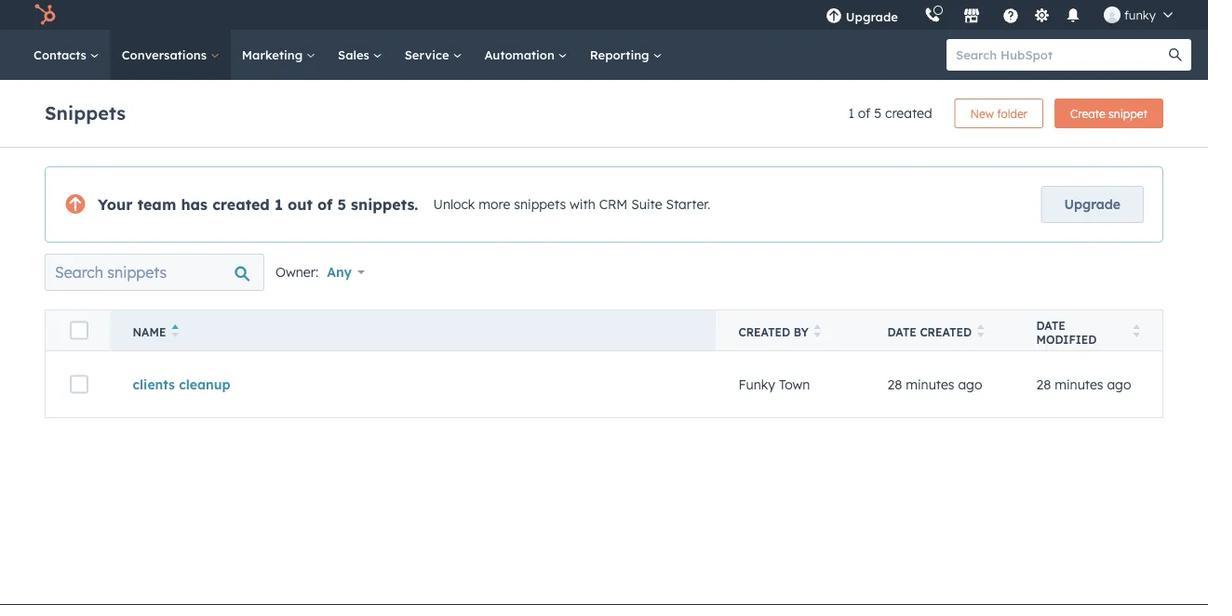 Task type: locate. For each thing, give the bounding box(es) containing it.
upgrade
[[846, 9, 898, 24], [1064, 196, 1121, 213]]

0 vertical spatial of
[[858, 105, 871, 121]]

press to sort. element inside created by button
[[814, 325, 821, 341]]

0 horizontal spatial date
[[888, 326, 917, 340]]

2 28 from the left
[[1036, 377, 1051, 393]]

1 horizontal spatial 1
[[848, 105, 854, 121]]

2 minutes from the left
[[1055, 377, 1103, 393]]

cleanup
[[179, 377, 231, 393]]

2 vertical spatial created
[[920, 326, 972, 340]]

1 vertical spatial upgrade
[[1064, 196, 1121, 213]]

with
[[570, 197, 595, 213]]

press to sort. image for modified
[[1133, 325, 1140, 338]]

1 28 minutes ago from the left
[[888, 377, 982, 393]]

28 down date created
[[888, 377, 902, 393]]

1 press to sort. element from the left
[[814, 325, 821, 341]]

automation
[[484, 47, 558, 62]]

suite
[[631, 197, 662, 213]]

your team has created 1 out of 5 snippets.
[[98, 195, 418, 214]]

press to sort. element right date created
[[977, 325, 984, 341]]

0 horizontal spatial 5
[[337, 195, 346, 214]]

28 minutes ago
[[888, 377, 982, 393], [1036, 377, 1131, 393]]

2 28 minutes ago from the left
[[1036, 377, 1131, 393]]

ago down date created button
[[958, 377, 982, 393]]

owner:
[[276, 264, 318, 281]]

snippet
[[1109, 107, 1148, 121]]

1 horizontal spatial minutes
[[1055, 377, 1103, 393]]

5 inside snippets 'banner'
[[874, 105, 882, 121]]

settings image
[[1034, 8, 1050, 25]]

snippets
[[45, 101, 126, 124]]

press to sort. element right date modified
[[1133, 325, 1140, 341]]

minutes down date created
[[906, 377, 955, 393]]

notifications image
[[1065, 8, 1081, 25]]

any button
[[326, 254, 377, 291]]

1 horizontal spatial 28 minutes ago
[[1036, 377, 1131, 393]]

ago
[[958, 377, 982, 393], [1107, 377, 1131, 393]]

1 horizontal spatial press to sort. element
[[977, 325, 984, 341]]

press to sort. image
[[977, 325, 984, 338], [1133, 325, 1140, 338]]

0 horizontal spatial upgrade
[[846, 9, 898, 24]]

28 minutes ago down modified
[[1036, 377, 1131, 393]]

0 vertical spatial 5
[[874, 105, 882, 121]]

create snippet
[[1071, 107, 1148, 121]]

clients cleanup link
[[133, 377, 231, 393]]

created for 5
[[885, 105, 932, 121]]

clients cleanup
[[133, 377, 231, 393]]

folder
[[997, 107, 1028, 121]]

0 vertical spatial created
[[885, 105, 932, 121]]

menu containing funky
[[812, 0, 1186, 30]]

1 minutes from the left
[[906, 377, 955, 393]]

hubspot link
[[22, 4, 70, 26]]

0 vertical spatial upgrade
[[846, 9, 898, 24]]

funky town image
[[1104, 7, 1121, 23]]

calling icon button
[[917, 3, 948, 27]]

0 horizontal spatial press to sort. element
[[814, 325, 821, 341]]

3 press to sort. element from the left
[[1133, 325, 1140, 341]]

created inside snippets 'banner'
[[885, 105, 932, 121]]

1 of 5 created
[[848, 105, 932, 121]]

starter.
[[666, 197, 710, 213]]

1 28 from the left
[[888, 377, 902, 393]]

1 horizontal spatial 28
[[1036, 377, 1051, 393]]

press to sort. image inside date created button
[[977, 325, 984, 338]]

sales
[[338, 47, 373, 62]]

unlock
[[433, 197, 475, 213]]

snippets banner
[[45, 93, 1163, 128]]

1 inside snippets 'banner'
[[848, 105, 854, 121]]

press to sort. element for by
[[814, 325, 821, 341]]

minutes
[[906, 377, 955, 393], [1055, 377, 1103, 393]]

1 horizontal spatial date
[[1036, 319, 1066, 333]]

date inside date modified
[[1036, 319, 1066, 333]]

new
[[970, 107, 994, 121]]

1 press to sort. image from the left
[[977, 325, 984, 338]]

notifications button
[[1057, 0, 1089, 30]]

of inside snippets 'banner'
[[858, 105, 871, 121]]

contacts
[[34, 47, 90, 62]]

created for has
[[212, 195, 270, 214]]

create
[[1071, 107, 1106, 121]]

marketing
[[242, 47, 306, 62]]

2 horizontal spatial press to sort. element
[[1133, 325, 1140, 341]]

1 horizontal spatial ago
[[1107, 377, 1131, 393]]

reporting
[[590, 47, 653, 62]]

0 horizontal spatial minutes
[[906, 377, 955, 393]]

ago down date modified button at bottom
[[1107, 377, 1131, 393]]

5
[[874, 105, 882, 121], [337, 195, 346, 214]]

28 minutes ago down date created
[[888, 377, 982, 393]]

of
[[858, 105, 871, 121], [317, 195, 333, 214]]

menu
[[812, 0, 1186, 30]]

date created
[[888, 326, 972, 340]]

calling icon image
[[924, 7, 941, 24]]

0 horizontal spatial of
[[317, 195, 333, 214]]

2 press to sort. element from the left
[[977, 325, 984, 341]]

search button
[[1160, 39, 1191, 71]]

press to sort. element inside date modified button
[[1133, 325, 1140, 341]]

search image
[[1169, 48, 1182, 61]]

press to sort. image right date modified
[[1133, 325, 1140, 338]]

upgrade down create
[[1064, 196, 1121, 213]]

marketplaces image
[[963, 8, 980, 25]]

28
[[888, 377, 902, 393], [1036, 377, 1051, 393]]

created
[[885, 105, 932, 121], [212, 195, 270, 214], [920, 326, 972, 340]]

2 press to sort. image from the left
[[1133, 325, 1140, 338]]

0 vertical spatial 1
[[848, 105, 854, 121]]

funky
[[739, 377, 775, 393]]

0 horizontal spatial 28
[[888, 377, 902, 393]]

upgrade image
[[825, 8, 842, 25]]

ascending sort. press to sort descending. image
[[172, 325, 179, 338]]

0 horizontal spatial 1
[[275, 195, 283, 214]]

1 vertical spatial of
[[317, 195, 333, 214]]

press to sort. element inside date created button
[[977, 325, 984, 341]]

1 vertical spatial 5
[[337, 195, 346, 214]]

28 down modified
[[1036, 377, 1051, 393]]

marketplaces button
[[952, 0, 991, 30]]

press to sort. image inside date modified button
[[1133, 325, 1140, 338]]

date for date modified
[[1036, 319, 1066, 333]]

press to sort. image right date created
[[977, 325, 984, 338]]

press to sort. element
[[814, 325, 821, 341], [977, 325, 984, 341], [1133, 325, 1140, 341]]

1 horizontal spatial 5
[[874, 105, 882, 121]]

0 horizontal spatial 28 minutes ago
[[888, 377, 982, 393]]

1
[[848, 105, 854, 121], [275, 195, 283, 214]]

upgrade right upgrade image
[[846, 9, 898, 24]]

create snippet button
[[1055, 99, 1163, 128]]

1 vertical spatial 1
[[275, 195, 283, 214]]

0 horizontal spatial press to sort. image
[[977, 325, 984, 338]]

date
[[1036, 319, 1066, 333], [888, 326, 917, 340]]

created inside button
[[920, 326, 972, 340]]

your
[[98, 195, 133, 214]]

more
[[479, 197, 510, 213]]

press to sort. element right by on the right bottom of the page
[[814, 325, 821, 341]]

1 horizontal spatial of
[[858, 105, 871, 121]]

1 vertical spatial created
[[212, 195, 270, 214]]

1 horizontal spatial press to sort. image
[[1133, 325, 1140, 338]]

minutes down modified
[[1055, 377, 1103, 393]]

snippets
[[514, 197, 566, 213]]

Search HubSpot search field
[[947, 39, 1175, 71]]

1 horizontal spatial upgrade
[[1064, 196, 1121, 213]]

0 horizontal spatial ago
[[958, 377, 982, 393]]

sales link
[[327, 30, 393, 80]]



Task type: vqa. For each thing, say whether or not it's contained in the screenshot.
2nd Press to sort. icon
yes



Task type: describe. For each thing, give the bounding box(es) containing it.
clients
[[133, 377, 175, 393]]

created by
[[739, 326, 809, 340]]

service link
[[393, 30, 473, 80]]

has
[[181, 195, 208, 214]]

reporting link
[[579, 30, 673, 80]]

press to sort. element for modified
[[1133, 325, 1140, 341]]

automation link
[[473, 30, 579, 80]]

by
[[794, 326, 809, 340]]

name button
[[110, 310, 716, 351]]

town
[[779, 377, 810, 393]]

date modified button
[[1014, 310, 1163, 351]]

marketing link
[[231, 30, 327, 80]]

2 ago from the left
[[1107, 377, 1131, 393]]

Search search field
[[45, 254, 264, 291]]

conversations
[[122, 47, 210, 62]]

date created button
[[865, 310, 1014, 351]]

out
[[288, 195, 313, 214]]

created by button
[[716, 310, 865, 351]]

created
[[739, 326, 790, 340]]

1 ago from the left
[[958, 377, 982, 393]]

team
[[137, 195, 176, 214]]

press to sort. image for created
[[977, 325, 984, 338]]

help image
[[1002, 8, 1019, 25]]

modified
[[1036, 333, 1097, 347]]

new folder
[[970, 107, 1028, 121]]

any
[[327, 264, 352, 281]]

settings link
[[1030, 5, 1054, 25]]

upgrade link
[[1041, 186, 1144, 223]]

date for date created
[[888, 326, 917, 340]]

crm
[[599, 197, 628, 213]]

service
[[405, 47, 453, 62]]

unlock more snippets with crm suite starter.
[[433, 197, 710, 213]]

hubspot image
[[34, 4, 56, 26]]

conversations link
[[110, 30, 231, 80]]

date modified
[[1036, 319, 1097, 347]]

snippets.
[[351, 195, 418, 214]]

new folder button
[[955, 99, 1044, 128]]

contacts link
[[22, 30, 110, 80]]

press to sort. element for created
[[977, 325, 984, 341]]

funky button
[[1093, 0, 1184, 30]]

funky
[[1124, 7, 1156, 22]]

press to sort. image
[[814, 325, 821, 338]]

help button
[[995, 0, 1027, 30]]

upgrade inside "link"
[[1064, 196, 1121, 213]]

ascending sort. press to sort descending. element
[[172, 325, 179, 341]]

name
[[133, 326, 166, 340]]

funky town
[[739, 377, 810, 393]]



